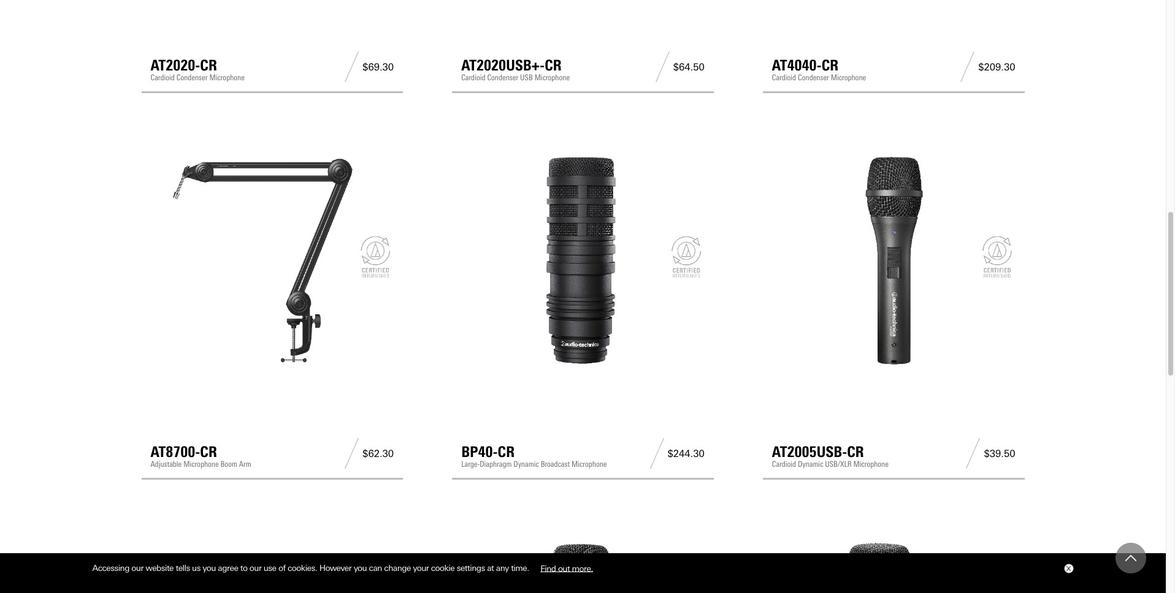 Task type: locate. For each thing, give the bounding box(es) containing it.
2 horizontal spatial condenser
[[798, 73, 829, 82]]

microphone right usb
[[535, 73, 570, 82]]

cardioid inside the at4040-cr cardioid condenser microphone
[[772, 73, 796, 82]]

condenser inside at2020usb+-cr cardioid condenser usb microphone
[[487, 73, 519, 82]]

0 horizontal spatial you
[[203, 564, 216, 574]]

cardioid inside at2020-cr cardioid condenser microphone
[[151, 73, 175, 82]]

divider line image for at8700-cr
[[341, 439, 363, 469]]

cr for at2020usb+-
[[545, 56, 562, 74]]

at8700-
[[151, 444, 200, 462]]

1 horizontal spatial you
[[354, 564, 367, 574]]

dynamic
[[514, 460, 539, 469], [798, 460, 824, 469]]

use
[[264, 564, 276, 574]]

condenser inside at2020-cr cardioid condenser microphone
[[177, 73, 208, 82]]

at2020-cr cardioid condenser microphone
[[151, 56, 245, 82]]

at2020usb+-cr cardioid condenser usb microphone
[[461, 56, 570, 82]]

0 horizontal spatial our
[[131, 564, 143, 574]]

tells
[[176, 564, 190, 574]]

atedu25 cr image
[[151, 527, 394, 594]]

microphone right the at2020-
[[209, 73, 245, 82]]

microphone right broadcast in the left of the page
[[572, 460, 607, 469]]

cardioid for at2020usb+-cr
[[461, 73, 486, 82]]

microphone inside at8700-cr adjustable microphone boom arm
[[184, 460, 219, 469]]

divider line image
[[341, 52, 363, 82], [652, 52, 674, 82], [957, 52, 979, 82], [341, 439, 363, 469], [646, 439, 668, 469], [963, 439, 984, 469]]

arm
[[239, 460, 251, 469]]

cardioid
[[151, 73, 175, 82], [461, 73, 486, 82], [772, 73, 796, 82], [772, 460, 796, 469]]

our right to
[[250, 564, 262, 574]]

out
[[558, 564, 570, 574]]

cardioid inside "at2005usb-cr cardioid dynamic usb/xlr microphone"
[[772, 460, 796, 469]]

microphone inside at2020-cr cardioid condenser microphone
[[209, 73, 245, 82]]

condenser for at2020-
[[177, 73, 208, 82]]

0 horizontal spatial dynamic
[[514, 460, 539, 469]]

microphone left boom
[[184, 460, 219, 469]]

our
[[131, 564, 143, 574], [250, 564, 262, 574]]

$69.30
[[363, 61, 394, 73]]

diaphragm
[[480, 460, 512, 469]]

you left can
[[354, 564, 367, 574]]

cr for at4040-
[[822, 56, 839, 74]]

cr inside at8700-cr adjustable microphone boom arm
[[200, 444, 217, 462]]

cr inside bp40-cr large-diaphragm dynamic broadcast microphone
[[498, 444, 515, 462]]

accessing
[[92, 564, 129, 574]]

cr for at2005usb-
[[847, 444, 864, 462]]

microphone right at4040- on the top of page
[[831, 73, 866, 82]]

dynamic left broadcast in the left of the page
[[514, 460, 539, 469]]

1 horizontal spatial condenser
[[487, 73, 519, 82]]

2 dynamic from the left
[[798, 460, 824, 469]]

$62.30
[[363, 448, 394, 460]]

cr
[[200, 56, 217, 74], [545, 56, 562, 74], [822, 56, 839, 74], [200, 444, 217, 462], [498, 444, 515, 462], [847, 444, 864, 462]]

cr inside the at4040-cr cardioid condenser microphone
[[822, 56, 839, 74]]

you
[[203, 564, 216, 574], [354, 564, 367, 574]]

1 horizontal spatial our
[[250, 564, 262, 574]]

at2020-
[[151, 56, 200, 74]]

cardioid inside at2020usb+-cr cardioid condenser usb microphone
[[461, 73, 486, 82]]

cr inside "at2005usb-cr cardioid dynamic usb/xlr microphone"
[[847, 444, 864, 462]]

more.
[[572, 564, 593, 574]]

microphone right usb/xlr
[[854, 460, 889, 469]]

1 dynamic from the left
[[514, 460, 539, 469]]

our left website
[[131, 564, 143, 574]]

cookie
[[431, 564, 455, 574]]

can
[[369, 564, 382, 574]]

cr inside at2020usb+-cr cardioid condenser usb microphone
[[545, 56, 562, 74]]

cr inside at2020-cr cardioid condenser microphone
[[200, 56, 217, 74]]

microphone inside "at2005usb-cr cardioid dynamic usb/xlr microphone"
[[854, 460, 889, 469]]

to
[[240, 564, 248, 574]]

cookies.
[[288, 564, 317, 574]]

dynamic left usb/xlr
[[798, 460, 824, 469]]

0 horizontal spatial condenser
[[177, 73, 208, 82]]

accessing our website tells us you agree to our use of cookies. however you can change your cookie settings at any time.
[[92, 564, 531, 574]]

at8700-cr adjustable microphone boom arm
[[151, 444, 251, 469]]

cardioid for at2020-cr
[[151, 73, 175, 82]]

3 condenser from the left
[[798, 73, 829, 82]]

1 condenser from the left
[[177, 73, 208, 82]]

2 condenser from the left
[[487, 73, 519, 82]]

microphone inside the at4040-cr cardioid condenser microphone
[[831, 73, 866, 82]]

condenser inside the at4040-cr cardioid condenser microphone
[[798, 73, 829, 82]]

1 our from the left
[[131, 564, 143, 574]]

1 horizontal spatial dynamic
[[798, 460, 824, 469]]

microphone
[[209, 73, 245, 82], [535, 73, 570, 82], [831, 73, 866, 82], [184, 460, 219, 469], [572, 460, 607, 469], [854, 460, 889, 469]]

condenser
[[177, 73, 208, 82], [487, 73, 519, 82], [798, 73, 829, 82]]

you right us
[[203, 564, 216, 574]]

broadcast
[[541, 460, 570, 469]]

at2005usb cr image
[[772, 139, 1016, 383]]

at4040-
[[772, 56, 822, 74]]

1 you from the left
[[203, 564, 216, 574]]

condenser for at2020usb+-
[[487, 73, 519, 82]]



Task type: vqa. For each thing, say whether or not it's contained in the screenshot.
Condenser to the right
yes



Task type: describe. For each thing, give the bounding box(es) containing it.
divider line image for at2020-cr
[[341, 52, 363, 82]]

cross image
[[1066, 567, 1071, 572]]

any
[[496, 564, 509, 574]]

arrow up image
[[1126, 553, 1137, 564]]

us
[[192, 564, 201, 574]]

find out more. link
[[531, 559, 602, 578]]

of
[[279, 564, 286, 574]]

$244.30
[[668, 448, 705, 460]]

at2035 cr image
[[461, 527, 705, 594]]

at4040-cr cardioid condenser microphone
[[772, 56, 866, 82]]

find out more.
[[541, 564, 593, 574]]

divider line image for bp40-cr
[[646, 439, 668, 469]]

time.
[[511, 564, 529, 574]]

$64.50
[[674, 61, 705, 73]]

divider line image for at2005usb-cr
[[963, 439, 984, 469]]

at2005usb-cr cardioid dynamic usb/xlr microphone
[[772, 444, 889, 469]]

agree
[[218, 564, 238, 574]]

bp40-cr large-diaphragm dynamic broadcast microphone
[[461, 444, 607, 469]]

2 our from the left
[[250, 564, 262, 574]]

dynamic inside "at2005usb-cr cardioid dynamic usb/xlr microphone"
[[798, 460, 824, 469]]

cardioid for at2005usb-cr
[[772, 460, 796, 469]]

at2041sp cr image
[[772, 527, 1016, 594]]

condenser for at4040-
[[798, 73, 829, 82]]

at2005usb-
[[772, 444, 847, 462]]

however
[[319, 564, 352, 574]]

cardioid for at4040-cr
[[772, 73, 796, 82]]

large-
[[461, 460, 480, 469]]

$39.50
[[984, 448, 1016, 460]]

cr for at2020-
[[200, 56, 217, 74]]

dynamic inside bp40-cr large-diaphragm dynamic broadcast microphone
[[514, 460, 539, 469]]

your
[[413, 564, 429, 574]]

boom
[[221, 460, 237, 469]]

divider line image for at2020usb+-cr
[[652, 52, 674, 82]]

adjustable
[[151, 460, 182, 469]]

at2020usb+-
[[461, 56, 545, 74]]

bp40 cr image
[[461, 139, 705, 383]]

change
[[384, 564, 411, 574]]

divider line image for at4040-cr
[[957, 52, 979, 82]]

settings
[[457, 564, 485, 574]]

microphone inside at2020usb+-cr cardioid condenser usb microphone
[[535, 73, 570, 82]]

2 you from the left
[[354, 564, 367, 574]]

cr for at8700-
[[200, 444, 217, 462]]

microphone inside bp40-cr large-diaphragm dynamic broadcast microphone
[[572, 460, 607, 469]]

usb/xlr
[[825, 460, 852, 469]]

cr for bp40-
[[498, 444, 515, 462]]

usb
[[520, 73, 533, 82]]

find
[[541, 564, 556, 574]]

bp40-
[[461, 444, 498, 462]]

at
[[487, 564, 494, 574]]

at8700 cr image
[[151, 139, 394, 383]]

$209.30
[[979, 61, 1016, 73]]

website
[[146, 564, 174, 574]]



